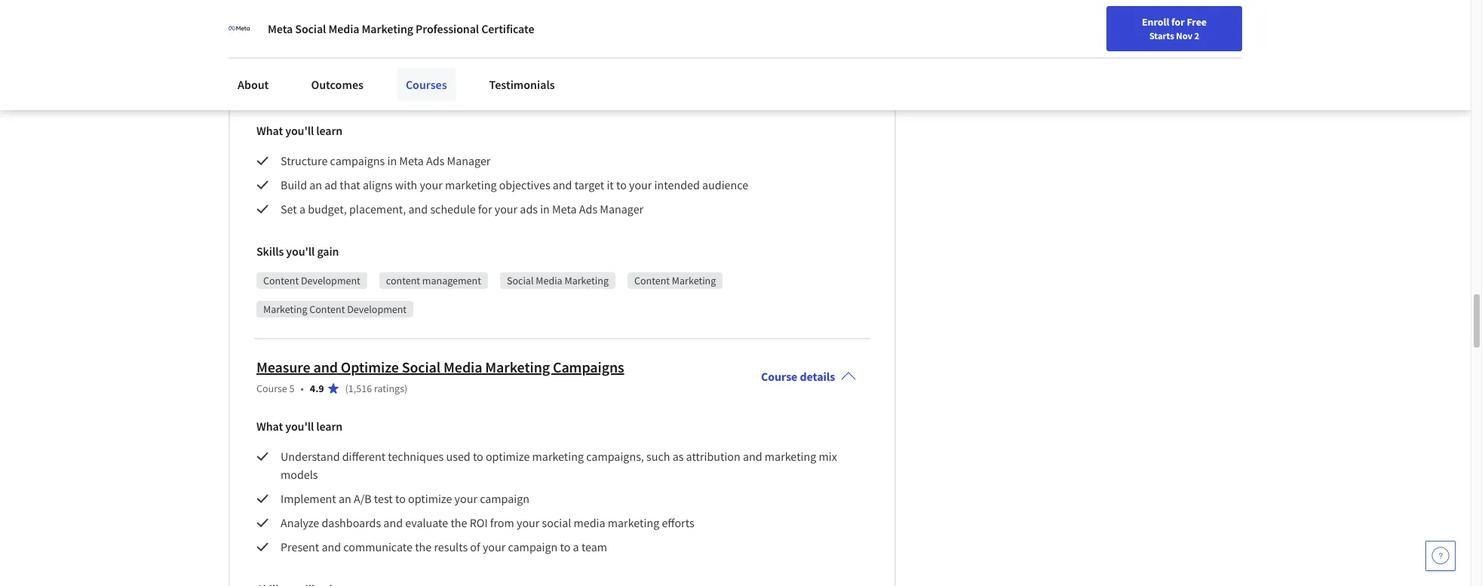 Task type: describe. For each thing, give the bounding box(es) containing it.
measure and optimize social media marketing campaigns
[[257, 358, 624, 377]]

understand
[[281, 449, 340, 464]]

4.8
[[310, 86, 324, 100]]

set
[[281, 202, 297, 217]]

implement an a/b test to optimize your campaign
[[281, 491, 530, 506]]

meta up ( 2,202 ratings )
[[364, 62, 395, 81]]

what you'll learn for advertising
[[257, 123, 343, 138]]

( 2,202 ratings )
[[345, 86, 408, 100]]

content development
[[263, 274, 360, 288]]

meta down the target
[[552, 202, 577, 217]]

) for 1,516 ratings
[[404, 382, 408, 395]]

measure and optimize social media marketing campaigns link
[[257, 358, 624, 377]]

attribution
[[686, 449, 741, 464]]

help center image
[[1432, 547, 1450, 565]]

outcomes link
[[302, 68, 373, 101]]

present and communicate the results of your campaign to a team
[[281, 540, 607, 555]]

0 horizontal spatial the
[[415, 540, 432, 555]]

from
[[490, 515, 514, 531]]

courses link
[[397, 68, 456, 101]]

meta right meta image
[[268, 21, 293, 36]]

marketing left campaigns,
[[532, 449, 584, 464]]

you'll for advertising
[[285, 123, 314, 138]]

1 horizontal spatial media
[[444, 358, 482, 377]]

an for with
[[309, 177, 322, 193]]

your up schedule
[[420, 177, 443, 193]]

1,516
[[348, 382, 372, 395]]

starts
[[1150, 29, 1174, 41]]

advertising with meta link
[[257, 62, 395, 81]]

1 vertical spatial ads
[[579, 202, 598, 217]]

social
[[542, 515, 571, 531]]

content
[[386, 274, 420, 288]]

campaigns
[[330, 153, 385, 168]]

1 vertical spatial development
[[347, 303, 407, 316]]

understand different techniques used to optimize marketing campaigns, such as attribution and marketing mix models
[[281, 449, 840, 482]]

budget,
[[308, 202, 347, 217]]

mix
[[819, 449, 837, 464]]

for inside enroll for free starts nov 2
[[1172, 15, 1185, 29]]

skills
[[257, 244, 284, 259]]

details
[[800, 369, 835, 384]]

meta image
[[229, 18, 250, 39]]

courses
[[406, 77, 447, 92]]

models
[[281, 467, 318, 482]]

1 vertical spatial you'll
[[286, 244, 315, 259]]

( 1,516 ratings )
[[345, 382, 408, 395]]

content for content marketing
[[634, 274, 670, 288]]

analyze dashboards and evaluate the roi from your social media marketing efforts
[[281, 515, 695, 531]]

1 vertical spatial with
[[395, 177, 417, 193]]

what for advertising with meta
[[257, 123, 283, 138]]

placement,
[[349, 202, 406, 217]]

optimize
[[341, 358, 399, 377]]

present
[[281, 540, 319, 555]]

build
[[281, 177, 307, 193]]

test
[[374, 491, 393, 506]]

to inside understand different techniques used to optimize marketing campaigns, such as attribution and marketing mix models
[[473, 449, 483, 464]]

course 5 •
[[257, 382, 304, 395]]

about
[[238, 77, 269, 92]]

course details
[[761, 369, 835, 384]]

ratings for 2,202 ratings
[[374, 86, 404, 100]]

and left schedule
[[409, 202, 428, 217]]

0 vertical spatial with
[[332, 62, 361, 81]]

aligns
[[363, 177, 393, 193]]

marketing left 'mix'
[[765, 449, 817, 464]]

analyze
[[281, 515, 319, 531]]

your up roi
[[455, 491, 478, 506]]

1 horizontal spatial a
[[573, 540, 579, 555]]

testimonials
[[489, 77, 555, 92]]

optimize for marketing
[[486, 449, 530, 464]]

marketing right media on the left bottom
[[608, 515, 660, 531]]

dashboards
[[322, 515, 381, 531]]

structure
[[281, 153, 328, 168]]

4.9
[[310, 382, 324, 395]]

used
[[446, 449, 471, 464]]

such
[[647, 449, 670, 464]]

learn for and
[[316, 419, 343, 434]]

campaign for optimize
[[480, 491, 530, 506]]

media
[[574, 515, 605, 531]]

roi
[[470, 515, 488, 531]]

target
[[575, 177, 604, 193]]

that
[[340, 177, 360, 193]]

content management
[[386, 274, 481, 288]]

) for 2,202 ratings
[[404, 86, 408, 100]]

( for 2,202
[[345, 86, 348, 100]]

about link
[[229, 68, 278, 101]]

2 horizontal spatial social
[[507, 274, 534, 288]]

audience
[[702, 177, 749, 193]]

ads
[[520, 202, 538, 217]]

0 horizontal spatial in
[[387, 153, 397, 168]]

a/b
[[354, 491, 372, 506]]

outcomes
[[311, 77, 364, 92]]

meta social media marketing professional certificate
[[268, 21, 534, 36]]

content for content development
[[263, 274, 299, 288]]

efforts
[[662, 515, 695, 531]]

enroll for free starts nov 2
[[1142, 15, 1207, 41]]

it
[[607, 177, 614, 193]]

course details button
[[749, 348, 869, 405]]

measure
[[257, 358, 310, 377]]



Task type: locate. For each thing, give the bounding box(es) containing it.
evaluate
[[405, 515, 448, 531]]

1 horizontal spatial social
[[402, 358, 441, 377]]

0 vertical spatial )
[[404, 86, 408, 100]]

to right it
[[616, 177, 627, 193]]

testimonials link
[[480, 68, 564, 101]]

)
[[404, 86, 408, 100], [404, 382, 408, 395]]

0 vertical spatial for
[[1172, 15, 1185, 29]]

what
[[257, 123, 283, 138], [257, 419, 283, 434]]

1 horizontal spatial an
[[339, 491, 351, 506]]

and
[[553, 177, 572, 193], [409, 202, 428, 217], [313, 358, 338, 377], [743, 449, 762, 464], [384, 515, 403, 531], [322, 540, 341, 555]]

the
[[451, 515, 467, 531], [415, 540, 432, 555]]

you'll up structure
[[285, 123, 314, 138]]

advertising
[[257, 62, 329, 81]]

the down evaluate
[[415, 540, 432, 555]]

management
[[422, 274, 481, 288]]

0 vertical spatial a
[[299, 202, 306, 217]]

techniques
[[388, 449, 444, 464]]

1 vertical spatial for
[[478, 202, 492, 217]]

1 vertical spatial in
[[540, 202, 550, 217]]

schedule
[[430, 202, 476, 217]]

1 vertical spatial manager
[[600, 202, 644, 217]]

a left 'team'
[[573, 540, 579, 555]]

0 horizontal spatial content
[[263, 274, 299, 288]]

campaign
[[480, 491, 530, 506], [508, 540, 558, 555]]

social
[[295, 21, 326, 36], [507, 274, 534, 288], [402, 358, 441, 377]]

learn up structure
[[316, 123, 343, 138]]

1 what from the top
[[257, 123, 283, 138]]

0 vertical spatial in
[[387, 153, 397, 168]]

what down course 4 at top left
[[257, 123, 283, 138]]

5
[[289, 382, 295, 395]]

build an ad that aligns with your marketing objectives and target it to your intended audience
[[281, 177, 749, 193]]

2,202
[[348, 86, 372, 100]]

social media marketing
[[507, 274, 609, 288]]

an for and
[[339, 491, 351, 506]]

certificate
[[481, 21, 534, 36]]

communicate
[[343, 540, 413, 555]]

1 vertical spatial media
[[536, 274, 563, 288]]

ad
[[325, 177, 337, 193]]

with right aligns
[[395, 177, 417, 193]]

0 vertical spatial learn
[[316, 123, 343, 138]]

and inside understand different techniques used to optimize marketing campaigns, such as attribution and marketing mix models
[[743, 449, 762, 464]]

2 learn from the top
[[316, 419, 343, 434]]

campaigns
[[553, 358, 624, 377]]

to down social
[[560, 540, 571, 555]]

marketing
[[362, 21, 413, 36], [565, 274, 609, 288], [672, 274, 716, 288], [263, 303, 307, 316], [485, 358, 550, 377]]

you'll
[[285, 123, 314, 138], [286, 244, 315, 259], [285, 419, 314, 434]]

0 horizontal spatial optimize
[[408, 491, 452, 506]]

marketing
[[445, 177, 497, 193], [532, 449, 584, 464], [765, 449, 817, 464], [608, 515, 660, 531]]

with up 2,202
[[332, 62, 361, 81]]

learn up understand
[[316, 419, 343, 434]]

ratings
[[374, 86, 404, 100], [374, 382, 404, 395]]

0 vertical spatial (
[[345, 86, 348, 100]]

2 ratings from the top
[[374, 382, 404, 395]]

as
[[673, 449, 684, 464]]

and up 4.9 on the bottom left of page
[[313, 358, 338, 377]]

1 learn from the top
[[316, 123, 343, 138]]

what for measure and optimize social media marketing campaigns
[[257, 419, 283, 434]]

0 horizontal spatial ads
[[426, 153, 445, 168]]

0 horizontal spatial a
[[299, 202, 306, 217]]

content marketing
[[634, 274, 716, 288]]

optimize up evaluate
[[408, 491, 452, 506]]

0 vertical spatial what
[[257, 123, 283, 138]]

1 horizontal spatial manager
[[600, 202, 644, 217]]

course left 4
[[257, 86, 287, 100]]

1 vertical spatial )
[[404, 382, 408, 395]]

your left ads
[[495, 202, 518, 217]]

0 vertical spatial campaign
[[480, 491, 530, 506]]

for
[[1172, 15, 1185, 29], [478, 202, 492, 217]]

0 vertical spatial development
[[301, 274, 360, 288]]

1 horizontal spatial the
[[451, 515, 467, 531]]

course 4
[[257, 86, 295, 100]]

to right test
[[395, 491, 406, 506]]

1 horizontal spatial optimize
[[486, 449, 530, 464]]

marketing content development
[[263, 303, 407, 316]]

development down the content
[[347, 303, 407, 316]]

new
[[1096, 17, 1116, 31]]

2 ) from the top
[[404, 382, 408, 395]]

4
[[289, 86, 295, 100]]

results
[[434, 540, 468, 555]]

1 vertical spatial optimize
[[408, 491, 452, 506]]

1 vertical spatial an
[[339, 491, 351, 506]]

1 horizontal spatial ads
[[579, 202, 598, 217]]

1 vertical spatial what
[[257, 419, 283, 434]]

a right set on the top left
[[299, 202, 306, 217]]

1 ) from the top
[[404, 86, 408, 100]]

2 vertical spatial social
[[402, 358, 441, 377]]

and down test
[[384, 515, 403, 531]]

course for course details
[[761, 369, 798, 384]]

your right from
[[517, 515, 540, 531]]

the left roi
[[451, 515, 467, 531]]

social right management
[[507, 274, 534, 288]]

0 horizontal spatial manager
[[447, 153, 491, 168]]

ads
[[426, 153, 445, 168], [579, 202, 598, 217]]

of
[[470, 540, 480, 555]]

0 vertical spatial optimize
[[486, 449, 530, 464]]

None search field
[[215, 9, 577, 40]]

you'll for measure
[[285, 419, 314, 434]]

a
[[299, 202, 306, 217], [573, 540, 579, 555]]

development up marketing content development
[[301, 274, 360, 288]]

advertising with meta
[[257, 62, 395, 81]]

campaign for of
[[508, 540, 558, 555]]

learn for with
[[316, 123, 343, 138]]

find your new career link
[[1045, 15, 1155, 34]]

and right attribution
[[743, 449, 762, 464]]

find your new career
[[1052, 17, 1147, 31]]

0 horizontal spatial media
[[329, 21, 359, 36]]

2 vertical spatial media
[[444, 358, 482, 377]]

different
[[342, 449, 386, 464]]

gain
[[317, 244, 339, 259]]

( for 1,516
[[345, 382, 348, 395]]

2 vertical spatial you'll
[[285, 419, 314, 434]]

what you'll learn
[[257, 123, 343, 138], [257, 419, 343, 434]]

social up ( 1,516 ratings )
[[402, 358, 441, 377]]

ratings down optimize
[[374, 382, 404, 395]]

to right the used
[[473, 449, 483, 464]]

what you'll learn for measure
[[257, 419, 343, 434]]

(
[[345, 86, 348, 100], [345, 382, 348, 395]]

campaign down social
[[508, 540, 558, 555]]

and down dashboards
[[322, 540, 341, 555]]

objectives
[[499, 177, 550, 193]]

0 vertical spatial manager
[[447, 153, 491, 168]]

2
[[1195, 29, 1200, 41]]

) down measure and optimize social media marketing campaigns
[[404, 382, 408, 395]]

2 horizontal spatial media
[[536, 274, 563, 288]]

0 vertical spatial social
[[295, 21, 326, 36]]

ads down the target
[[579, 202, 598, 217]]

1 what you'll learn from the top
[[257, 123, 343, 138]]

( right 4.9 on the bottom left of page
[[345, 382, 348, 395]]

an left a/b
[[339, 491, 351, 506]]

0 horizontal spatial with
[[332, 62, 361, 81]]

meta
[[268, 21, 293, 36], [364, 62, 395, 81], [399, 153, 424, 168], [552, 202, 577, 217]]

campaign up from
[[480, 491, 530, 506]]

and left the target
[[553, 177, 572, 193]]

course inside dropdown button
[[761, 369, 798, 384]]

0 vertical spatial an
[[309, 177, 322, 193]]

marketing up 'set a budget, placement, and schedule for your ads in meta ads manager'
[[445, 177, 497, 193]]

1 vertical spatial ratings
[[374, 382, 404, 395]]

1 ( from the top
[[345, 86, 348, 100]]

1 vertical spatial (
[[345, 382, 348, 395]]

ratings right 2,202
[[374, 86, 404, 100]]

structure campaigns in meta ads manager
[[281, 153, 491, 168]]

course left the 5
[[257, 382, 287, 395]]

1 vertical spatial social
[[507, 274, 534, 288]]

2 horizontal spatial content
[[634, 274, 670, 288]]

2 what you'll learn from the top
[[257, 419, 343, 434]]

social up advertising with meta
[[295, 21, 326, 36]]

what you'll learn up understand
[[257, 419, 343, 434]]

manager down it
[[600, 202, 644, 217]]

ads up schedule
[[426, 153, 445, 168]]

enroll
[[1142, 15, 1170, 29]]

0 horizontal spatial an
[[309, 177, 322, 193]]

1 horizontal spatial content
[[310, 303, 345, 316]]

in up aligns
[[387, 153, 397, 168]]

in
[[387, 153, 397, 168], [540, 202, 550, 217]]

for right schedule
[[478, 202, 492, 217]]

you'll up understand
[[285, 419, 314, 434]]

course for course 4
[[257, 86, 287, 100]]

0 vertical spatial ratings
[[374, 86, 404, 100]]

an
[[309, 177, 322, 193], [339, 491, 351, 506]]

for up nov
[[1172, 15, 1185, 29]]

your right it
[[629, 177, 652, 193]]

ratings for 1,516 ratings
[[374, 382, 404, 395]]

team
[[582, 540, 607, 555]]

intended
[[655, 177, 700, 193]]

0 vertical spatial ads
[[426, 153, 445, 168]]

in right ads
[[540, 202, 550, 217]]

what down course 5 •
[[257, 419, 283, 434]]

you'll left gain
[[286, 244, 315, 259]]

( right '4.8'
[[345, 86, 348, 100]]

campaigns,
[[586, 449, 644, 464]]

find
[[1052, 17, 1072, 31]]

1 vertical spatial learn
[[316, 419, 343, 434]]

0 vertical spatial what you'll learn
[[257, 123, 343, 138]]

content
[[263, 274, 299, 288], [634, 274, 670, 288], [310, 303, 345, 316]]

•
[[301, 382, 304, 395]]

your right of
[[483, 540, 506, 555]]

optimize inside understand different techniques used to optimize marketing campaigns, such as attribution and marketing mix models
[[486, 449, 530, 464]]

english
[[1182, 17, 1218, 32]]

1 vertical spatial campaign
[[508, 540, 558, 555]]

english button
[[1155, 0, 1246, 49]]

0 vertical spatial you'll
[[285, 123, 314, 138]]

nov
[[1176, 29, 1193, 41]]

optimize
[[486, 449, 530, 464], [408, 491, 452, 506]]

optimize right the used
[[486, 449, 530, 464]]

career
[[1118, 17, 1147, 31]]

learn
[[316, 123, 343, 138], [316, 419, 343, 434]]

professional
[[416, 21, 479, 36]]

development
[[301, 274, 360, 288], [347, 303, 407, 316]]

0 vertical spatial media
[[329, 21, 359, 36]]

) right 2,202
[[404, 86, 408, 100]]

course left details
[[761, 369, 798, 384]]

0 horizontal spatial social
[[295, 21, 326, 36]]

your right find
[[1074, 17, 1094, 31]]

set a budget, placement, and schedule for your ads in meta ads manager
[[281, 202, 644, 217]]

0 vertical spatial the
[[451, 515, 467, 531]]

meta right campaigns
[[399, 153, 424, 168]]

1 vertical spatial what you'll learn
[[257, 419, 343, 434]]

skills you'll gain
[[257, 244, 339, 259]]

1 ratings from the top
[[374, 86, 404, 100]]

1 vertical spatial a
[[573, 540, 579, 555]]

2 ( from the top
[[345, 382, 348, 395]]

1 horizontal spatial for
[[1172, 15, 1185, 29]]

1 horizontal spatial in
[[540, 202, 550, 217]]

1 vertical spatial the
[[415, 540, 432, 555]]

free
[[1187, 15, 1207, 29]]

an left ad
[[309, 177, 322, 193]]

what you'll learn up structure
[[257, 123, 343, 138]]

optimize for your
[[408, 491, 452, 506]]

0 horizontal spatial for
[[478, 202, 492, 217]]

2 what from the top
[[257, 419, 283, 434]]

manager up 'set a budget, placement, and schedule for your ads in meta ads manager'
[[447, 153, 491, 168]]

1 horizontal spatial with
[[395, 177, 417, 193]]

to
[[616, 177, 627, 193], [473, 449, 483, 464], [395, 491, 406, 506], [560, 540, 571, 555]]



Task type: vqa. For each thing, say whether or not it's contained in the screenshot.
tab list
no



